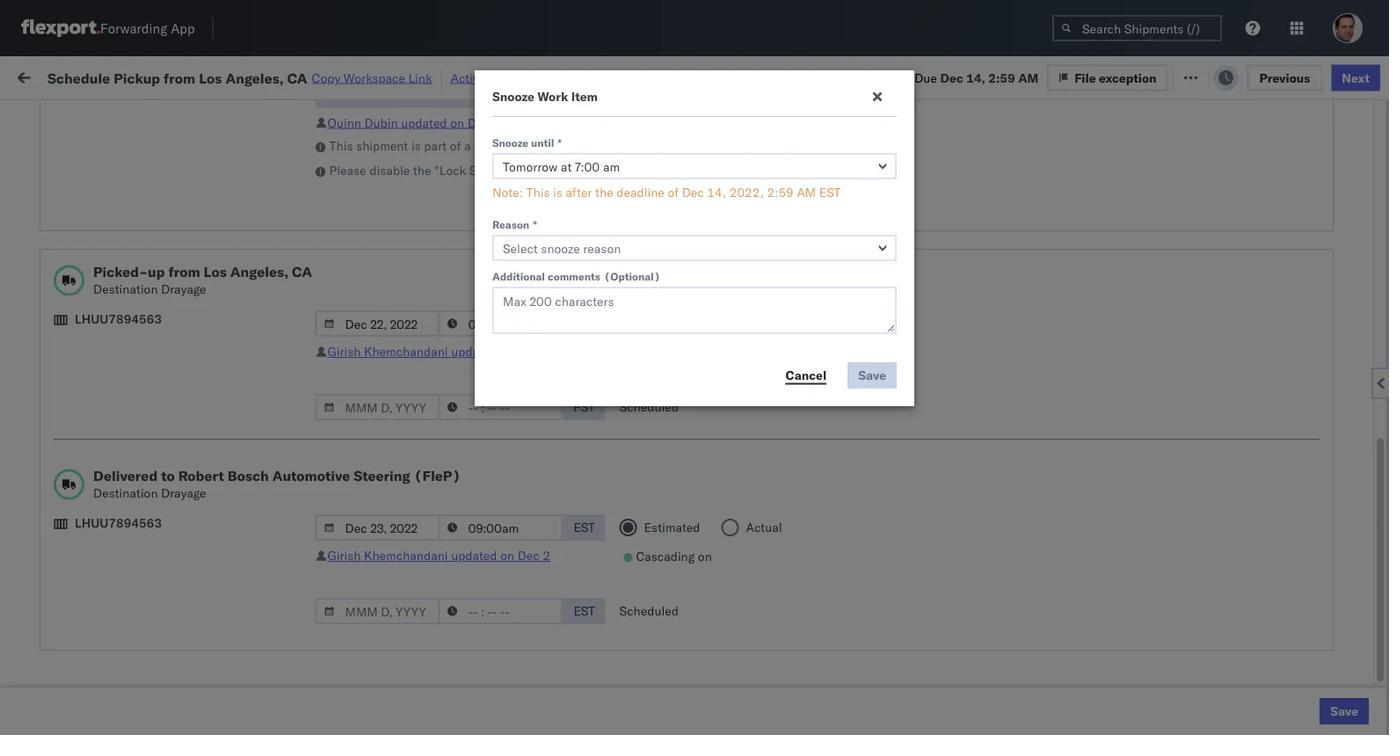 Task type: locate. For each thing, give the bounding box(es) containing it.
1 horizontal spatial to
[[567, 163, 578, 178]]

* right until
[[558, 136, 562, 149]]

consignee for 2:59 am est, jan 13, 2023
[[738, 563, 797, 579]]

est, left 9,
[[336, 409, 363, 424]]

2 ceau7522281, from the top
[[1084, 253, 1174, 269]]

0 horizontal spatial vandelay
[[653, 680, 704, 695]]

schedule delivery appointment button up picked- in the left top of the page
[[40, 213, 216, 233]]

4 2:59 am edt, nov 5, 2022 from the top
[[283, 331, 438, 347]]

netherlands
[[40, 649, 109, 664]]

demo down details.
[[702, 176, 735, 192]]

4 fcl from the top
[[578, 292, 600, 308]]

client
[[653, 144, 681, 157]]

0 vertical spatial flex-1846748
[[971, 215, 1062, 230]]

mmm d, yyyy text field down 2:59 am est, jan 13, 2023
[[315, 598, 440, 625]]

of right "deadline"
[[668, 185, 679, 200]]

1 appointment from the top
[[144, 214, 216, 230]]

1 girish khemchandani updated on dec 2 from the top
[[328, 344, 551, 359]]

3 schedule pickup from los angeles, ca link from the top
[[40, 359, 250, 395]]

delivery down confirm pickup from los angeles, ca
[[89, 524, 134, 539]]

the down allow
[[596, 185, 614, 200]]

drayage down up
[[161, 281, 206, 297]]

0 vertical spatial girish khemchandani updated on dec 2 button
[[328, 344, 551, 359]]

copy workspace link button
[[312, 70, 432, 85]]

1 vertical spatial confirm
[[40, 524, 85, 539]]

0 vertical spatial this
[[330, 138, 353, 154]]

edt,
[[336, 176, 364, 192], [336, 215, 364, 230], [336, 254, 364, 269], [336, 292, 364, 308], [336, 331, 364, 347]]

schedule delivery appointment down picked- in the left top of the page
[[40, 330, 216, 346]]

1 destination from the top
[[93, 281, 158, 297]]

1 ceau7522281, from the top
[[1084, 215, 1174, 230]]

0 horizontal spatial the
[[413, 163, 431, 178]]

-- right 2022,
[[767, 176, 782, 192]]

customs for 2:00 am est, nov 9, 2022
[[84, 399, 133, 414]]

2 vertical spatial pst
[[574, 399, 595, 415]]

schedule delivery appointment link up schedule pickup from rotterdam, netherlands
[[40, 600, 216, 618]]

1 vertical spatial consignee
[[738, 176, 797, 192]]

upload customs clearance documents for 3:00
[[40, 167, 193, 200]]

2 lhuu7894563 from the top
[[75, 515, 162, 531]]

Select snooze reason text field
[[493, 235, 897, 261]]

flex-2130387 button
[[943, 636, 1066, 661], [943, 636, 1066, 661]]

girish down 9:00 am est, dec 24, 2022
[[328, 548, 361, 563]]

2 schedule pickup from los angeles, ca link from the top
[[40, 282, 250, 317]]

2 scheduled from the top
[[620, 603, 679, 619]]

documents up delivered
[[40, 417, 104, 432]]

2 confirm from the top
[[40, 524, 85, 539]]

work left item
[[538, 89, 569, 104]]

0 horizontal spatial this
[[330, 138, 353, 154]]

of left a
[[450, 138, 461, 154]]

destination down delivered
[[93, 486, 158, 501]]

1 vertical spatial drayage
[[161, 486, 206, 501]]

1 vertical spatial to
[[161, 467, 175, 485]]

2 clearance from the top
[[136, 399, 193, 414]]

is
[[412, 138, 421, 154], [553, 185, 563, 200]]

2 vertical spatial updated
[[451, 548, 497, 563]]

8 resize handle column header from the left
[[1168, 136, 1189, 735]]

work for snooze
[[538, 89, 569, 104]]

girish khemchandani updated on dec 2 button for picked-up from los angeles, ca
[[328, 344, 551, 359]]

estimated up cascading on at the bottom
[[644, 520, 701, 535]]

pm down 'automotive'
[[313, 486, 332, 501]]

1 vertical spatial upload customs clearance documents
[[40, 399, 193, 432]]

upload for 2:00 am est, nov 9, 2022
[[40, 399, 80, 414]]

schedule pickup from los angeles, ca
[[40, 244, 237, 277], [40, 283, 237, 316], [40, 360, 237, 393], [40, 554, 237, 587], [40, 670, 237, 703]]

2 girish khemchandani updated on dec 2 button from the top
[[328, 548, 551, 563]]

11:30 pm est, jan 23, 2023 up 2:59 am est, jan 25, 2023
[[283, 641, 448, 656]]

this shipment is part of a vessel sailing. see maersk batur for details.
[[330, 138, 739, 154]]

upload customs clearance documents link for 2:00
[[40, 398, 250, 433]]

2 for picked-up from los angeles, ca
[[543, 344, 551, 359]]

1 ocean fcl from the top
[[538, 176, 600, 192]]

ceau7522281, for fourth schedule pickup from los angeles, ca link from the bottom of the page
[[1084, 292, 1174, 307]]

snooze up schedule"
[[493, 136, 529, 149]]

1 documents from the top
[[40, 184, 104, 200]]

clearance down workitem button
[[136, 167, 193, 182]]

0 vertical spatial flexport demo consignee
[[653, 176, 797, 192]]

2 -- : -- -- text field from the top
[[439, 515, 564, 541]]

previous
[[1260, 70, 1311, 85]]

appointment up up
[[144, 214, 216, 230]]

-- : -- -- text field for picked-up from los angeles, ca
[[439, 394, 564, 420]]

0 vertical spatial --
[[767, 176, 782, 192]]

1 hlxu8034992 from the top
[[1270, 215, 1357, 230]]

documents for 3:00 am edt, aug 19, 2022
[[40, 184, 104, 200]]

2 vertical spatial pm
[[321, 641, 340, 656]]

clearance for 2:00 am est, nov 9, 2022
[[136, 399, 193, 414]]

14, left 2022,
[[708, 185, 727, 200]]

khemchandani down 24,
[[364, 548, 448, 563]]

delivery up picked- in the left top of the page
[[96, 214, 141, 230]]

2023 right "13,"
[[411, 563, 441, 579]]

2 schedule delivery appointment from the top
[[40, 330, 216, 346]]

5 ocean fcl from the top
[[538, 331, 600, 347]]

1 girish khemchandani updated on dec 2 button from the top
[[328, 344, 551, 359]]

1 resize handle column header from the left
[[252, 136, 273, 735]]

flexport demo consignee for 3:00 am edt, aug 19, 2022
[[653, 176, 797, 192]]

pst for quinn dubin updated on dec 2
[[574, 87, 595, 102]]

flex-1662119 button
[[943, 675, 1066, 700], [943, 675, 1066, 700]]

destination
[[93, 281, 158, 297], [93, 486, 158, 501]]

1 vertical spatial 2
[[543, 344, 551, 359]]

schedule delivery appointment link up delivered
[[40, 446, 216, 463]]

copy
[[312, 70, 341, 85]]

1 actual from the top
[[746, 316, 783, 331]]

2022
[[415, 176, 446, 192], [407, 215, 438, 230], [407, 254, 438, 269], [407, 292, 438, 308], [407, 331, 438, 347], [406, 409, 437, 424], [413, 486, 444, 501], [414, 525, 445, 540]]

1 girish from the top
[[328, 344, 361, 359]]

consignee inside button
[[767, 144, 818, 157]]

* right reason
[[533, 218, 537, 231]]

1 vertical spatial girish khemchandani updated on dec 2
[[328, 548, 551, 563]]

schedule delivery appointment up picked- in the left top of the page
[[40, 214, 216, 230]]

upload customs clearance documents down workitem button
[[40, 167, 193, 200]]

ceau7522281, hlxu6269489, hlxu8034992 for 2:00 the upload customs clearance documents link
[[1084, 408, 1357, 424]]

4 ceau7522281, from the top
[[1084, 331, 1174, 346]]

destination down picked- in the left top of the page
[[93, 281, 158, 297]]

test123456 for schedule pickup from los angeles, ca
[[1198, 254, 1272, 269]]

1 horizontal spatial is
[[553, 185, 563, 200]]

0 vertical spatial customs
[[84, 167, 133, 182]]

1 vertical spatial upload customs clearance documents button
[[40, 398, 250, 435]]

0 vertical spatial upload
[[40, 167, 80, 182]]

delivery inside button
[[89, 524, 134, 539]]

5 edt, from the top
[[336, 331, 364, 347]]

0 vertical spatial upload customs clearance documents
[[40, 167, 193, 200]]

clearance up robert
[[136, 399, 193, 414]]

bosch
[[653, 215, 688, 230], [767, 215, 802, 230], [653, 254, 688, 269], [767, 254, 802, 269], [653, 292, 688, 308], [653, 331, 688, 347], [767, 331, 802, 347], [767, 370, 802, 385], [653, 409, 688, 424], [767, 409, 802, 424], [228, 467, 269, 485], [653, 525, 688, 540], [767, 525, 802, 540]]

pickup inside confirm pickup from los angeles, ca
[[89, 476, 127, 492]]

from inside schedule pickup from rotterdam, netherlands
[[137, 631, 163, 647]]

5,
[[393, 215, 404, 230], [393, 254, 404, 269], [393, 292, 404, 308], [393, 331, 404, 347]]

from for fourth schedule pickup from los angeles, ca link from the bottom of the page
[[137, 283, 163, 298]]

6 ceau7522281, from the top
[[1084, 408, 1174, 424]]

appointment up robert
[[144, 446, 216, 462]]

1 confirm from the top
[[40, 476, 85, 492]]

pickup for first schedule pickup from los angeles, ca link from the bottom
[[96, 670, 134, 685]]

0 vertical spatial lhuu7894563
[[75, 311, 162, 327]]

appointment up rotterdam,
[[144, 601, 216, 617]]

delivery for 11:30 pm est, jan 23, 2023
[[96, 601, 141, 617]]

updated up part
[[401, 115, 447, 130]]

los for confirm pickup from los angeles, ca link
[[159, 476, 178, 492]]

from for confirm pickup from los angeles, ca link
[[130, 476, 156, 492]]

0 horizontal spatial 14,
[[708, 185, 727, 200]]

1 vertical spatial pst
[[574, 316, 595, 331]]

demo right "cascading"
[[702, 563, 735, 579]]

-
[[767, 176, 775, 192], [775, 176, 782, 192], [907, 641, 915, 656], [1198, 680, 1206, 695], [1206, 680, 1213, 695]]

flexport demo consignee
[[653, 176, 797, 192], [653, 563, 797, 579]]

maersk
[[580, 138, 632, 154]]

appointment for 3rd schedule delivery appointment link from the top of the page
[[144, 446, 216, 462]]

1 horizontal spatial for
[[679, 138, 695, 154]]

work
[[50, 64, 96, 88]]

2 vertical spatial est
[[574, 603, 595, 619]]

please disable the "lock schedule" toggle to allow editing.
[[330, 163, 656, 178]]

23, down steering
[[391, 486, 410, 501]]

file exception button
[[1063, 63, 1184, 89], [1063, 63, 1184, 89], [1048, 64, 1169, 91], [1048, 64, 1169, 91]]

2 flex- from the top
[[971, 254, 1009, 269]]

bosch inside delivered to robert bosch automotive steering (flep) destination drayage
[[228, 467, 269, 485]]

nov for schedule pickup from los angeles, ca
[[367, 292, 390, 308]]

vandelay for vandelay west
[[767, 680, 818, 695]]

1 vertical spatial actual
[[746, 520, 783, 535]]

1 vertical spatial upload customs clearance documents link
[[40, 398, 250, 433]]

23, up the 25,
[[395, 641, 414, 656]]

*
[[558, 136, 562, 149], [533, 218, 537, 231]]

0 vertical spatial confirm
[[40, 476, 85, 492]]

0 vertical spatial -- : -- -- text field
[[439, 311, 564, 337]]

the
[[413, 163, 431, 178], [596, 185, 614, 200]]

2 khemchandani from the top
[[364, 548, 448, 563]]

1 customs from the top
[[84, 167, 133, 182]]

0 vertical spatial upload customs clearance documents button
[[40, 166, 250, 203]]

drayage down robert
[[161, 486, 206, 501]]

girish khemchandani updated on dec 2 up 9,
[[328, 344, 551, 359]]

confirm up confirm delivery
[[40, 476, 85, 492]]

0 vertical spatial drayage
[[161, 281, 206, 297]]

snoozed
[[364, 109, 405, 122]]

3 hlxu6269489, from the top
[[1177, 292, 1267, 307]]

updated right "13,"
[[451, 548, 497, 563]]

work for import
[[191, 68, 222, 84]]

23, down "13,"
[[395, 602, 414, 618]]

upload customs clearance documents button for 3:00 am edt, aug 19, 2022
[[40, 166, 250, 203]]

1 vertical spatial mmm d, yyyy text field
[[315, 515, 440, 541]]

quinn dubin updated on dec 2 button
[[328, 115, 501, 130]]

snooze until *
[[493, 136, 562, 149]]

9 resize handle column header from the left
[[1345, 136, 1366, 735]]

flex-
[[971, 215, 1009, 230], [971, 254, 1009, 269], [971, 641, 1009, 656], [971, 680, 1009, 695]]

0 vertical spatial is
[[412, 138, 421, 154]]

1 vertical spatial demo
[[702, 563, 735, 579]]

9 fcl from the top
[[578, 602, 600, 618]]

0 vertical spatial 11:30
[[283, 602, 318, 618]]

1 vertical spatial girish khemchandani updated on dec 2 button
[[328, 548, 551, 563]]

1 horizontal spatial work
[[538, 89, 569, 104]]

girish khemchandani updated on dec 2 button up 9,
[[328, 344, 551, 359]]

14, right the due
[[967, 70, 986, 85]]

0 horizontal spatial to
[[161, 467, 175, 485]]

1 vertical spatial is
[[553, 185, 563, 200]]

schedule delivery appointment button down picked- in the left top of the page
[[40, 329, 216, 349]]

est, left the 25,
[[336, 680, 363, 695]]

khemchandani for steering
[[364, 548, 448, 563]]

4 schedule delivery appointment button from the top
[[40, 600, 216, 620]]

1 demo from the top
[[702, 176, 735, 192]]

5 ceau7522281, hlxu6269489, hlxu8034992 from the top
[[1084, 369, 1357, 385]]

0 horizontal spatial work
[[191, 68, 222, 84]]

scheduled for delivered to robert bosch automotive steering (flep)
[[620, 603, 679, 619]]

pm down 2:59 am est, jan 13, 2023
[[321, 602, 340, 618]]

clearance
[[136, 167, 193, 182], [136, 399, 193, 414]]

0 vertical spatial girish khemchandani updated on dec 2
[[328, 344, 551, 359]]

4 5, from the top
[[393, 331, 404, 347]]

updated down additional
[[451, 344, 497, 359]]

11:30 down 2:59 am est, jan 13, 2023
[[283, 602, 318, 618]]

resize handle column header
[[252, 136, 273, 735], [447, 136, 468, 735], [508, 136, 530, 735], [623, 136, 644, 735], [737, 136, 758, 735], [913, 136, 934, 735], [1054, 136, 1075, 735], [1168, 136, 1189, 735], [1345, 136, 1366, 735]]

activity
[[451, 70, 493, 85]]

1 horizontal spatial this
[[527, 185, 550, 200]]

test123456 for schedule delivery appointment
[[1198, 215, 1272, 230]]

girish
[[328, 344, 361, 359], [328, 548, 361, 563]]

2 mmm d, yyyy text field from the top
[[315, 394, 440, 420]]

to left robert
[[161, 467, 175, 485]]

3 schedule pickup from los angeles, ca button from the top
[[40, 359, 250, 396]]

2 estimated from the top
[[644, 520, 701, 535]]

actual for delivered to robert bosch automotive steering (flep)
[[746, 520, 783, 535]]

girish khemchandani updated on dec 2 for delivered to robert bosch automotive steering (flep)
[[328, 548, 551, 563]]

destination inside delivered to robert bosch automotive steering (flep) destination drayage
[[93, 486, 158, 501]]

6 resize handle column header from the left
[[913, 136, 934, 735]]

consignee right details.
[[767, 144, 818, 157]]

confirm down confirm pickup from los angeles, ca
[[40, 524, 85, 539]]

1 vertical spatial destination
[[93, 486, 158, 501]]

schedule delivery appointment up schedule pickup from rotterdam, netherlands
[[40, 601, 216, 617]]

9 ocean fcl from the top
[[538, 602, 600, 618]]

work right import
[[191, 68, 222, 84]]

11:30 pm est, jan 23, 2023 down 2:59 am est, jan 13, 2023
[[283, 602, 448, 618]]

actions
[[1324, 144, 1360, 157]]

3 2:59 am edt, nov 5, 2022 from the top
[[283, 292, 438, 308]]

1 vertical spatial lhuu7894563
[[75, 515, 162, 531]]

2 actual from the top
[[746, 520, 783, 535]]

1 vertical spatial estimated
[[644, 520, 701, 535]]

2 ocean fcl from the top
[[538, 215, 600, 230]]

nov for schedule delivery appointment
[[367, 331, 390, 347]]

name
[[684, 144, 712, 157]]

client name
[[653, 144, 712, 157]]

2 schedule pickup from los angeles, ca button from the top
[[40, 282, 250, 319]]

4 flex- from the top
[[971, 680, 1009, 695]]

2 flex-1846748 from the top
[[971, 254, 1062, 269]]

nov
[[367, 215, 390, 230], [367, 254, 390, 269], [367, 292, 390, 308], [367, 331, 390, 347], [366, 409, 389, 424]]

0 vertical spatial for
[[168, 109, 182, 122]]

jan down "13,"
[[372, 602, 392, 618]]

customs down workitem button
[[84, 167, 133, 182]]

girish khemchandani updated on dec 2
[[328, 344, 551, 359], [328, 548, 551, 563]]

khemchandani up 9,
[[364, 344, 448, 359]]

is for this
[[553, 185, 563, 200]]

los for fourth schedule pickup from los angeles, ca link from the bottom of the page
[[166, 283, 186, 298]]

of
[[450, 138, 461, 154], [668, 185, 679, 200]]

girish khemchandani updated on dec 2 button down 24,
[[328, 548, 551, 563]]

confirm for confirm pickup from los angeles, ca
[[40, 476, 85, 492]]

0 vertical spatial of
[[450, 138, 461, 154]]

from inside confirm pickup from los angeles, ca
[[130, 476, 156, 492]]

confirm inside button
[[40, 524, 85, 539]]

0 vertical spatial pm
[[313, 486, 332, 501]]

flex- for gvcu5265864
[[971, 641, 1009, 656]]

batur
[[635, 138, 676, 154]]

1 vertical spatial -- : -- -- text field
[[439, 515, 564, 541]]

girish for steering
[[328, 548, 361, 563]]

0 vertical spatial documents
[[40, 184, 104, 200]]

consignee up integration
[[738, 563, 797, 579]]

1 vertical spatial 1846748
[[1009, 254, 1062, 269]]

khemchandani for ca
[[364, 344, 448, 359]]

mmm d, yyyy text field down 7:00 pm est, dec 23, 2022
[[315, 515, 440, 541]]

5 hlxu8034992 from the top
[[1270, 369, 1357, 385]]

documents down workitem
[[40, 184, 104, 200]]

khemchandani
[[364, 344, 448, 359], [364, 548, 448, 563]]

schedule"
[[470, 163, 526, 178]]

save button
[[1321, 698, 1370, 725]]

edt, for schedule delivery appointment
[[336, 331, 364, 347]]

hlxu6269489, for third schedule delivery appointment link from the bottom of the page
[[1177, 331, 1267, 346]]

1 upload customs clearance documents from the top
[[40, 167, 193, 200]]

schedule delivery appointment for third schedule delivery appointment link from the bottom of the page
[[40, 330, 216, 346]]

3 schedule delivery appointment from the top
[[40, 446, 216, 462]]

11:30 up 2:59 am est, jan 25, 2023
[[283, 641, 318, 656]]

0 vertical spatial 1846748
[[1009, 215, 1062, 230]]

confirm pickup from los angeles, ca button
[[40, 475, 250, 512]]

3 hlxu8034992 from the top
[[1270, 292, 1357, 307]]

2 vertical spatial mmm d, yyyy text field
[[315, 598, 440, 625]]

lhuu7894563 for delivered to robert bosch automotive steering (flep)
[[75, 515, 162, 531]]

MMM D, YYYY text field
[[315, 81, 440, 108], [315, 515, 440, 541], [315, 598, 440, 625]]

0 vertical spatial -- : -- -- text field
[[439, 81, 564, 108]]

account
[[857, 641, 904, 656]]

ca inside confirm pickup from los angeles, ca
[[40, 494, 57, 509]]

confirm delivery button
[[40, 523, 134, 542]]

upload customs clearance documents up delivered
[[40, 399, 193, 432]]

ceau7522281, for third schedule pickup from los angeles, ca link from the bottom of the page
[[1084, 369, 1174, 385]]

los for first schedule pickup from los angeles, ca link from the bottom
[[166, 670, 186, 685]]

0 vertical spatial demo
[[702, 176, 735, 192]]

0 vertical spatial *
[[558, 136, 562, 149]]

0 horizontal spatial for
[[168, 109, 182, 122]]

angeles, for first schedule pickup from los angeles, ca link from the bottom
[[189, 670, 237, 685]]

consignee down details.
[[738, 176, 797, 192]]

girish khemchandani updated on dec 2 button for delivered to robert bosch automotive steering (flep)
[[328, 548, 551, 563]]

2130387
[[1009, 641, 1062, 656]]

appointment for 4th schedule delivery appointment link
[[144, 601, 216, 617]]

pickup for third schedule pickup from los angeles, ca link from the bottom of the page
[[96, 360, 134, 376]]

1 vertical spatial clearance
[[136, 399, 193, 414]]

1 horizontal spatial vandelay
[[767, 680, 818, 695]]

-- : -- -- text field
[[439, 81, 564, 108], [439, 515, 564, 541]]

previous button
[[1248, 64, 1323, 91]]

0 vertical spatial pst
[[574, 87, 595, 102]]

0 vertical spatial scheduled
[[620, 399, 679, 415]]

schedule delivery appointment button up delivered
[[40, 446, 216, 465]]

7 fcl from the top
[[578, 525, 600, 540]]

schedule pickup from los angeles, ca for third schedule pickup from los angeles, ca link from the bottom of the page
[[40, 360, 237, 393]]

note: this is after the deadline of dec 14, 2022, 2:59 am est
[[493, 185, 841, 200]]

deadline
[[283, 144, 326, 157]]

ceau7522281, for third schedule delivery appointment link from the bottom of the page
[[1084, 331, 1174, 346]]

2 appointment from the top
[[144, 330, 216, 346]]

angeles, inside confirm pickup from los angeles, ca
[[182, 476, 230, 492]]

confirm delivery link
[[40, 523, 134, 541]]

1 vertical spatial test123456
[[1198, 254, 1272, 269]]

pickup inside schedule pickup from rotterdam, netherlands
[[96, 631, 134, 647]]

is left after
[[553, 185, 563, 200]]

is left part
[[412, 138, 421, 154]]

4 resize handle column header from the left
[[623, 136, 644, 735]]

pickup
[[114, 69, 160, 86], [96, 244, 134, 260], [96, 283, 134, 298], [96, 360, 134, 376], [89, 476, 127, 492], [96, 554, 134, 569], [96, 631, 134, 647], [96, 670, 134, 685]]

Tomorrow at 7:00 am text field
[[493, 153, 897, 179]]

girish khemchandani updated on dec 2 down 24,
[[328, 548, 551, 563]]

pickup for confirm pickup from los angeles, ca link
[[89, 476, 127, 492]]

2 vertical spatial 23,
[[395, 641, 414, 656]]

2 for delivered to robert bosch automotive steering (flep)
[[543, 548, 551, 563]]

pm
[[313, 486, 332, 501], [321, 602, 340, 618], [321, 641, 340, 656]]

schedule delivery appointment link up picked- in the left top of the page
[[40, 213, 216, 231]]

1 test123456 from the top
[[1198, 215, 1272, 230]]

1 vertical spatial pm
[[321, 602, 340, 618]]

0 vertical spatial girish
[[328, 344, 361, 359]]

19,
[[393, 176, 412, 192]]

activity log
[[451, 70, 516, 85]]

this down "toggle"
[[527, 185, 550, 200]]

1 vertical spatial girish
[[328, 548, 361, 563]]

the right 19,
[[413, 163, 431, 178]]

1 ceau7522281, hlxu6269489, hlxu8034992 from the top
[[1084, 215, 1357, 230]]

1 horizontal spatial *
[[558, 136, 562, 149]]

lhuu7894563 down picked- in the left top of the page
[[75, 311, 162, 327]]

flex- for ceau7522281, hlxu6269489, hlxu8034992
[[971, 215, 1009, 230]]

1 vertical spatial this
[[527, 185, 550, 200]]

estimated down (optional)
[[644, 316, 701, 331]]

los for second schedule pickup from los angeles, ca link from the bottom of the page
[[166, 554, 186, 569]]

1 vertical spatial 23,
[[395, 602, 414, 618]]

0 vertical spatial work
[[191, 68, 222, 84]]

2
[[493, 115, 501, 130], [543, 344, 551, 359], [543, 548, 551, 563]]

upload customs clearance documents link down workitem button
[[40, 166, 250, 201]]

demo
[[702, 176, 735, 192], [702, 563, 735, 579]]

actual for picked-up from los angeles, ca
[[746, 316, 783, 331]]

los for 5th schedule pickup from los angeles, ca link from the bottom of the page
[[166, 244, 186, 260]]

2023 up 2:59 am est, jan 25, 2023
[[417, 641, 448, 656]]

a
[[465, 138, 471, 154]]

4 schedule delivery appointment from the top
[[40, 601, 216, 617]]

jan
[[366, 563, 385, 579], [372, 602, 392, 618], [372, 641, 392, 656], [366, 680, 385, 695]]

1 drayage from the top
[[161, 281, 206, 297]]

MMM D, YYYY text field
[[315, 311, 440, 337], [315, 394, 440, 420]]

vandelay
[[653, 680, 704, 695], [767, 680, 818, 695]]

consignee
[[767, 144, 818, 157], [738, 176, 797, 192], [738, 563, 797, 579]]

ready
[[134, 109, 165, 122]]

upload customs clearance documents link up delivered
[[40, 398, 250, 433]]

1 vertical spatial 11:30 pm est, jan 23, 2023
[[283, 641, 448, 656]]

1 schedule delivery appointment from the top
[[40, 214, 216, 230]]

4 schedule pickup from los angeles, ca from the top
[[40, 554, 237, 587]]

customs for 3:00 am edt, aug 19, 2022
[[84, 167, 133, 182]]

girish up 2:00 am est, nov 9, 2022
[[328, 344, 361, 359]]

snooze up please disable the "lock schedule" toggle to allow editing.
[[477, 144, 511, 157]]

1 horizontal spatial the
[[596, 185, 614, 200]]

mmm d, yyyy text field up snoozed
[[315, 81, 440, 108]]

appointment for first schedule delivery appointment link from the top
[[144, 214, 216, 230]]

flex-1846748
[[971, 215, 1062, 230], [971, 254, 1062, 269]]

est, down 9:00 am est, dec 24, 2022
[[336, 563, 363, 579]]

destination inside picked-up from los angeles, ca destination drayage
[[93, 281, 158, 297]]

1 vertical spatial est
[[574, 520, 595, 535]]

jan left "13,"
[[366, 563, 385, 579]]

2 upload customs clearance documents from the top
[[40, 399, 193, 432]]

2 edt, from the top
[[336, 215, 364, 230]]

confirm inside confirm pickup from los angeles, ca
[[40, 476, 85, 492]]

ceau7522281, hlxu6269489, hlxu8034992 for third schedule pickup from los angeles, ca link from the bottom of the page
[[1084, 369, 1357, 385]]

1 vertical spatial khemchandani
[[364, 548, 448, 563]]

1 schedule pickup from los angeles, ca button from the top
[[40, 243, 250, 280]]

3 schedule pickup from los angeles, ca from the top
[[40, 360, 237, 393]]

9,
[[392, 409, 403, 424]]

batch
[[1292, 68, 1326, 84]]

187 on track
[[404, 68, 476, 84]]

1 flexport demo consignee from the top
[[653, 176, 797, 192]]

snooze for until
[[493, 136, 529, 149]]

schedule delivery appointment link down picked- in the left top of the page
[[40, 329, 216, 347]]

appointment down picked-up from los angeles, ca destination drayage
[[144, 330, 216, 346]]

1 vertical spatial upload
[[40, 399, 80, 414]]

2 pst from the top
[[574, 316, 595, 331]]

0 horizontal spatial of
[[450, 138, 461, 154]]

2 vertical spatial consignee
[[738, 563, 797, 579]]

see
[[556, 138, 576, 154]]

2 girish khemchandani updated on dec 2 from the top
[[328, 548, 551, 563]]

1 schedule pickup from los angeles, ca from the top
[[40, 244, 237, 277]]

3 fcl from the top
[[578, 254, 600, 269]]

hlxu8034992
[[1270, 215, 1357, 230], [1270, 253, 1357, 269], [1270, 292, 1357, 307], [1270, 331, 1357, 346], [1270, 369, 1357, 385], [1270, 408, 1357, 424]]

0 vertical spatial khemchandani
[[364, 344, 448, 359]]

schedule pickup from los angeles, ca button
[[40, 243, 250, 280], [40, 282, 250, 319], [40, 359, 250, 396], [40, 553, 250, 590], [40, 669, 250, 706]]

--
[[767, 176, 782, 192], [1198, 680, 1213, 695]]

until
[[531, 136, 555, 149]]

1 vertical spatial flexport
[[653, 563, 699, 579]]

schedule delivery appointment for 4th schedule delivery appointment link
[[40, 601, 216, 617]]

reason *
[[493, 218, 537, 231]]

snooze down the 'log'
[[493, 89, 535, 104]]

1 vertical spatial documents
[[40, 417, 104, 432]]

14,
[[967, 70, 986, 85], [708, 185, 727, 200]]

1 vertical spatial work
[[538, 89, 569, 104]]

-- : -- -- text field
[[439, 311, 564, 337], [439, 394, 564, 420], [439, 598, 564, 625]]

1 vertical spatial mmm d, yyyy text field
[[315, 394, 440, 420]]

integration test account - karl lagerfeld
[[767, 641, 996, 656]]

2 vandelay from the left
[[767, 680, 818, 695]]

3 ceau7522281, from the top
[[1084, 292, 1174, 307]]

schedule delivery appointment button up schedule pickup from rotterdam, netherlands
[[40, 600, 216, 620]]

los inside confirm pickup from los angeles, ca
[[159, 476, 178, 492]]

pm up 2:59 am est, jan 25, 2023
[[321, 641, 340, 656]]

0 vertical spatial mmm d, yyyy text field
[[315, 81, 440, 108]]

1 estimated from the top
[[644, 316, 701, 331]]

delivery up delivered
[[96, 446, 141, 462]]

1 -- : -- -- text field from the top
[[439, 81, 564, 108]]

0 vertical spatial clearance
[[136, 167, 193, 182]]

2 drayage from the top
[[161, 486, 206, 501]]

0 vertical spatial 11:30 pm est, jan 23, 2023
[[283, 602, 448, 618]]

2 -- : -- -- text field from the top
[[439, 394, 564, 420]]

schedule delivery appointment link
[[40, 213, 216, 231], [40, 329, 216, 347], [40, 446, 216, 463], [40, 600, 216, 618]]

customs
[[84, 167, 133, 182], [84, 399, 133, 414]]

pickup for 5th schedule pickup from los angeles, ca link from the bottom of the page
[[96, 244, 134, 260]]

to down mode button
[[567, 163, 578, 178]]

delivered to robert bosch automotive steering (flep) destination drayage
[[93, 467, 461, 501]]

1 vertical spatial -- : -- -- text field
[[439, 394, 564, 420]]

message (0)
[[236, 68, 308, 84]]

vandelay for vandelay
[[653, 680, 704, 695]]

1 horizontal spatial --
[[1198, 680, 1213, 695]]

1 horizontal spatial of
[[668, 185, 679, 200]]

delivery up schedule pickup from rotterdam, netherlands
[[96, 601, 141, 617]]

0 vertical spatial 14,
[[967, 70, 986, 85]]

import
[[148, 68, 188, 84]]

6 ceau7522281, hlxu6269489, hlxu8034992 from the top
[[1084, 408, 1357, 424]]

Search Shipments (/) text field
[[1053, 15, 1223, 41]]

upload customs clearance documents link
[[40, 166, 250, 201], [40, 398, 250, 433]]

snoozed : no
[[364, 109, 427, 122]]

work inside button
[[191, 68, 222, 84]]

Search Work text field
[[799, 63, 991, 89]]

upload customs clearance documents button down workitem button
[[40, 166, 250, 203]]

quinn
[[328, 115, 361, 130]]



Task type: describe. For each thing, give the bounding box(es) containing it.
angeles, for second schedule pickup from los angeles, ca link from the bottom of the page
[[189, 554, 237, 569]]

7 ocean fcl from the top
[[538, 525, 600, 540]]

1 fcl from the top
[[578, 176, 600, 192]]

snooze for work
[[493, 89, 535, 104]]

is for shipment
[[412, 138, 421, 154]]

2:00 am est, nov 9, 2022
[[283, 409, 437, 424]]

ceau7522281, hlxu6269489, hlxu8034992 for fourth schedule pickup from los angeles, ca link from the bottom of the page
[[1084, 292, 1357, 307]]

1 schedule delivery appointment link from the top
[[40, 213, 216, 231]]

confirm delivery
[[40, 524, 134, 539]]

ca for 2nd schedule pickup from los angeles, ca button from the top of the page
[[40, 300, 57, 316]]

ca for fifth schedule pickup from los angeles, ca button from the top
[[40, 687, 57, 703]]

drayage inside picked-up from los angeles, ca destination drayage
[[161, 281, 206, 297]]

action
[[1329, 68, 1368, 84]]

from inside picked-up from los angeles, ca destination drayage
[[168, 263, 200, 281]]

0 vertical spatial 2
[[493, 115, 501, 130]]

due dec 14, 2:59 am
[[915, 70, 1039, 85]]

toggle
[[529, 163, 564, 178]]

angeles, for 5th schedule pickup from los angeles, ca link from the bottom of the page
[[189, 244, 237, 260]]

5 fcl from the top
[[578, 331, 600, 347]]

2 fcl from the top
[[578, 215, 600, 230]]

2022,
[[730, 185, 764, 200]]

3 resize handle column header from the left
[[508, 136, 530, 735]]

schedule delivery appointment for 3rd schedule delivery appointment link from the top of the page
[[40, 446, 216, 462]]

forwarding app
[[100, 20, 195, 37]]

2 resize handle column header from the left
[[447, 136, 468, 735]]

upload customs clearance documents for 2:00
[[40, 399, 193, 432]]

1 horizontal spatial 14,
[[967, 70, 986, 85]]

3:00
[[283, 176, 310, 192]]

vessel
[[474, 138, 509, 154]]

Max 200 characters text field
[[493, 287, 897, 334]]

schedule inside schedule pickup from rotterdam, netherlands
[[40, 631, 93, 647]]

karl
[[918, 641, 940, 656]]

vandelay west
[[767, 680, 849, 695]]

ready for work, blocked, in progress
[[134, 109, 318, 122]]

pickup for fourth schedule pickup from los angeles, ca link from the bottom of the page
[[96, 283, 134, 298]]

1 mmm d, yyyy text field from the top
[[315, 81, 440, 108]]

cascading on
[[636, 549, 712, 564]]

1 vertical spatial 14,
[[708, 185, 727, 200]]

upload for 3:00 am edt, aug 19, 2022
[[40, 167, 80, 182]]

778 at risk
[[323, 68, 384, 84]]

11 fcl from the top
[[578, 680, 600, 695]]

3 mmm d, yyyy text field from the top
[[315, 598, 440, 625]]

app
[[171, 20, 195, 37]]

upload customs clearance documents link for 3:00
[[40, 166, 250, 201]]

from for second schedule pickup from los angeles, ca link from the bottom of the page
[[137, 554, 163, 569]]

2023 down 2:59 am est, jan 13, 2023
[[417, 602, 448, 618]]

est for second mmm d, yyyy text box from the top of the page
[[574, 520, 595, 535]]

my work
[[18, 64, 96, 88]]

est, up 2:59 am est, jan 25, 2023
[[343, 641, 369, 656]]

1 5, from the top
[[393, 215, 404, 230]]

deadline button
[[274, 140, 450, 157]]

upload customs clearance documents button for 2:00 am est, nov 9, 2022
[[40, 398, 250, 435]]

schedule pickup from rotterdam, netherlands button
[[40, 630, 250, 667]]

3 schedule delivery appointment button from the top
[[40, 446, 216, 465]]

angeles, for third schedule pickup from los angeles, ca link from the bottom of the page
[[189, 360, 237, 376]]

additional comments (optional)
[[493, 270, 661, 283]]

confirm for confirm delivery
[[40, 524, 85, 539]]

6 ocean fcl from the top
[[538, 409, 600, 424]]

additional
[[493, 270, 545, 283]]

rotterdam,
[[166, 631, 228, 647]]

ca for fifth schedule pickup from los angeles, ca button from the bottom of the page
[[40, 262, 57, 277]]

delivery for 2:59 am edt, nov 5, 2022
[[96, 330, 141, 346]]

2 hlxu6269489, from the top
[[1177, 253, 1267, 269]]

flex-1662119
[[971, 680, 1062, 695]]

clearance for 3:00 am edt, aug 19, 2022
[[136, 167, 193, 182]]

next button
[[1332, 64, 1381, 91]]

3 edt, from the top
[[336, 254, 364, 269]]

23, for schedule pickup from rotterdam, netherlands
[[395, 641, 414, 656]]

1 vertical spatial the
[[596, 185, 614, 200]]

deadline
[[617, 185, 665, 200]]

los for third schedule pickup from los angeles, ca link from the bottom of the page
[[166, 360, 186, 376]]

ca for third schedule pickup from los angeles, ca button from the bottom of the page
[[40, 378, 57, 393]]

ca for confirm pickup from los angeles, ca button
[[40, 494, 57, 509]]

delivery for 9:00 am est, dec 24, 2022
[[89, 524, 134, 539]]

1 hlxu6269489, from the top
[[1177, 215, 1267, 230]]

0 vertical spatial to
[[567, 163, 578, 178]]

flexport. image
[[21, 19, 100, 37]]

from for first schedule pickup from los angeles, ca link from the bottom
[[137, 670, 163, 685]]

pm for confirm pickup from los angeles, ca
[[313, 486, 332, 501]]

pickup for second schedule pickup from los angeles, ca link from the bottom of the page
[[96, 554, 134, 569]]

1 1846748 from the top
[[1009, 215, 1062, 230]]

3 pst from the top
[[574, 399, 595, 415]]

next
[[1343, 70, 1371, 85]]

flex-2130387
[[971, 641, 1062, 656]]

appointment for third schedule delivery appointment link from the bottom of the page
[[144, 330, 216, 346]]

8 fcl from the top
[[578, 563, 600, 579]]

my
[[18, 64, 46, 88]]

integration
[[767, 641, 828, 656]]

2 ceau7522281, hlxu6269489, hlxu8034992 from the top
[[1084, 253, 1357, 269]]

1 11:30 pm est, jan 23, 2023 from the top
[[283, 602, 448, 618]]

5 schedule pickup from los angeles, ca button from the top
[[40, 669, 250, 706]]

confirm pickup from los angeles, ca
[[40, 476, 230, 509]]

disable
[[370, 163, 410, 178]]

picked-
[[93, 263, 148, 281]]

4 ocean fcl from the top
[[538, 292, 600, 308]]

0 horizontal spatial --
[[767, 176, 782, 192]]

3 5, from the top
[[393, 292, 404, 308]]

link
[[409, 70, 432, 85]]

lhuu7894563 for picked-up from los angeles, ca
[[75, 311, 162, 327]]

hlxu6269489, for third schedule pickup from los angeles, ca link from the bottom of the page
[[1177, 369, 1267, 385]]

quinn dubin updated on dec 2
[[328, 115, 501, 130]]

maersk batur link
[[580, 137, 676, 155]]

mode
[[538, 144, 565, 157]]

by:
[[64, 108, 81, 123]]

workspace
[[344, 70, 405, 85]]

hlxu8034992 for 2:00 am est, nov 9, 2022's upload customs clearance documents button
[[1270, 408, 1357, 424]]

hlxu8034992 for second schedule delivery appointment button
[[1270, 331, 1357, 346]]

forwarding
[[100, 20, 167, 37]]

nov for upload customs clearance documents
[[366, 409, 389, 424]]

flexport for 2:59 am est, jan 13, 2023
[[653, 563, 699, 579]]

flexport for 3:00 am edt, aug 19, 2022
[[653, 176, 699, 192]]

5 resize handle column header from the left
[[737, 136, 758, 735]]

ca for second schedule pickup from los angeles, ca button from the bottom
[[40, 571, 57, 587]]

1 mmm d, yyyy text field from the top
[[315, 311, 440, 337]]

angeles, inside picked-up from los angeles, ca destination drayage
[[230, 263, 289, 281]]

1662119
[[1009, 680, 1062, 695]]

2 2:59 am edt, nov 5, 2022 from the top
[[283, 254, 438, 269]]

demo for 2022
[[702, 176, 735, 192]]

11 ocean fcl from the top
[[538, 680, 600, 695]]

ceau7522281, hlxu6269489, hlxu8034992 for third schedule delivery appointment link from the bottom of the page
[[1084, 331, 1357, 346]]

track
[[447, 68, 476, 84]]

edt, for schedule pickup from los angeles, ca
[[336, 292, 364, 308]]

9:00
[[283, 525, 310, 540]]

2 mmm d, yyyy text field from the top
[[315, 515, 440, 541]]

details.
[[698, 138, 739, 154]]

delivered
[[93, 467, 158, 485]]

scheduled for picked-up from los angeles, ca
[[620, 399, 679, 415]]

log
[[496, 70, 516, 85]]

2 hlxu8034992 from the top
[[1270, 253, 1357, 269]]

23, for confirm pickup from los angeles, ca
[[391, 486, 410, 501]]

demo for 2023
[[702, 563, 735, 579]]

8 ocean fcl from the top
[[538, 563, 600, 579]]

5 schedule pickup from los angeles, ca link from the top
[[40, 669, 250, 704]]

estimated for delivered to robert bosch automotive steering (flep)
[[644, 520, 701, 535]]

schedule pickup from los angeles, ca for 5th schedule pickup from los angeles, ca link from the bottom of the page
[[40, 244, 237, 277]]

7 resize handle column header from the left
[[1054, 136, 1075, 735]]

2 11:30 pm est, jan 23, 2023 from the top
[[283, 641, 448, 656]]

west
[[821, 680, 849, 695]]

est, down steering
[[335, 486, 362, 501]]

dubin
[[365, 115, 398, 130]]

est, down 2:59 am est, jan 13, 2023
[[343, 602, 369, 618]]

1 2:59 am edt, nov 5, 2022 from the top
[[283, 215, 438, 230]]

1 schedule delivery appointment button from the top
[[40, 213, 216, 233]]

7:00
[[283, 486, 310, 501]]

in
[[262, 109, 272, 122]]

jan up the 25,
[[372, 641, 392, 656]]

(0)
[[285, 68, 308, 84]]

after
[[566, 185, 592, 200]]

schedule delivery appointment for first schedule delivery appointment link from the top
[[40, 214, 216, 230]]

2 1846748 from the top
[[1009, 254, 1062, 269]]

blocked,
[[215, 109, 259, 122]]

2 11:30 from the top
[[283, 641, 318, 656]]

schedule pickup from rotterdam, netherlands link
[[40, 630, 250, 665]]

pickup for schedule pickup from rotterdam, netherlands link
[[96, 631, 134, 647]]

los inside picked-up from los angeles, ca destination drayage
[[204, 263, 227, 281]]

25,
[[388, 680, 407, 695]]

allow
[[581, 163, 610, 178]]

steering
[[354, 467, 411, 485]]

drayage inside delivered to robert bosch automotive steering (flep) destination drayage
[[161, 486, 206, 501]]

1 -- : -- -- text field from the top
[[439, 311, 564, 337]]

angeles, for confirm pickup from los angeles, ca link
[[182, 476, 230, 492]]

3 ocean fcl from the top
[[538, 254, 600, 269]]

shipment
[[356, 138, 408, 154]]

updated for delivered to robert bosch automotive steering (flep)
[[451, 548, 497, 563]]

1 flex-1846748 from the top
[[971, 215, 1062, 230]]

4 schedule pickup from los angeles, ca link from the top
[[40, 553, 250, 588]]

filtered by:
[[18, 108, 81, 123]]

snooze work item
[[493, 89, 598, 104]]

edt, for upload customs clearance documents
[[336, 176, 364, 192]]

4 schedule pickup from los angeles, ca button from the top
[[40, 553, 250, 590]]

cancel
[[786, 367, 827, 383]]

confirm pickup from los angeles, ca link
[[40, 475, 250, 511]]

please
[[330, 163, 366, 178]]

1 vertical spatial --
[[1198, 680, 1213, 695]]

1 schedule pickup from los angeles, ca link from the top
[[40, 243, 250, 278]]

2:59 am est, jan 13, 2023
[[283, 563, 441, 579]]

2 schedule delivery appointment button from the top
[[40, 329, 216, 349]]

187
[[404, 68, 427, 84]]

0 vertical spatial the
[[413, 163, 431, 178]]

maeu9408431
[[1198, 641, 1287, 656]]

schedule pickup from los angeles, ca for fourth schedule pickup from los angeles, ca link from the bottom of the page
[[40, 283, 237, 316]]

hlxu6269489, for 2:00 the upload customs clearance documents link
[[1177, 408, 1267, 424]]

hlxu6269489, for fourth schedule pickup from los angeles, ca link from the bottom of the page
[[1177, 292, 1267, 307]]

to inside delivered to robert bosch automotive steering (flep) destination drayage
[[161, 467, 175, 485]]

10 fcl from the top
[[578, 641, 600, 656]]

est, up 2:59 am est, jan 13, 2023
[[336, 525, 363, 540]]

0 horizontal spatial *
[[533, 218, 537, 231]]

2023 right the 25,
[[411, 680, 441, 695]]

est for first mmm d, yyyy text box from the bottom of the page
[[574, 603, 595, 619]]

ca inside picked-up from los angeles, ca destination drayage
[[292, 263, 312, 281]]

batch action button
[[1265, 63, 1380, 89]]

6 fcl from the top
[[578, 409, 600, 424]]

from for 5th schedule pickup from los angeles, ca link from the bottom of the page
[[137, 244, 163, 260]]

0 vertical spatial est
[[820, 185, 841, 200]]

documents for 2:00 am est, nov 9, 2022
[[40, 417, 104, 432]]

7:00 pm est, dec 23, 2022
[[283, 486, 444, 501]]

0 vertical spatial updated
[[401, 115, 447, 130]]

(flep)
[[414, 467, 461, 485]]

-- : -- -- text field for delivered to robert bosch automotive steering (flep)
[[439, 598, 564, 625]]

filtered
[[18, 108, 60, 123]]

3:00 am edt, aug 19, 2022
[[283, 176, 446, 192]]

pm for schedule pickup from rotterdam, netherlands
[[321, 641, 340, 656]]

2 5, from the top
[[393, 254, 404, 269]]

3 schedule delivery appointment link from the top
[[40, 446, 216, 463]]

consignee for 3:00 am edt, aug 19, 2022
[[738, 176, 797, 192]]

flex- for abcd1234560
[[971, 680, 1009, 695]]

hlxu8034992 for 2nd schedule pickup from los angeles, ca button from the top of the page
[[1270, 292, 1357, 307]]

client name button
[[644, 140, 741, 157]]

4 schedule delivery appointment link from the top
[[40, 600, 216, 618]]

angeles, for fourth schedule pickup from los angeles, ca link from the bottom of the page
[[189, 283, 237, 298]]

24,
[[392, 525, 411, 540]]

flexport demo consignee for 2:59 am est, jan 13, 2023
[[653, 563, 797, 579]]

jan left the 25,
[[366, 680, 385, 695]]

updated for picked-up from los angeles, ca
[[451, 344, 497, 359]]

item
[[572, 89, 598, 104]]

2 schedule delivery appointment link from the top
[[40, 329, 216, 347]]

sailing.
[[512, 138, 552, 154]]

10 ocean fcl from the top
[[538, 641, 600, 656]]

1 11:30 from the top
[[283, 602, 318, 618]]

due
[[915, 70, 938, 85]]

ceau7522281, for 2:00 the upload customs clearance documents link
[[1084, 408, 1174, 424]]

(optional)
[[604, 270, 661, 283]]

estimated for picked-up from los angeles, ca
[[644, 316, 701, 331]]

no
[[412, 109, 427, 122]]



Task type: vqa. For each thing, say whether or not it's contained in the screenshot.
second NYKU9743990 from the bottom of the page
no



